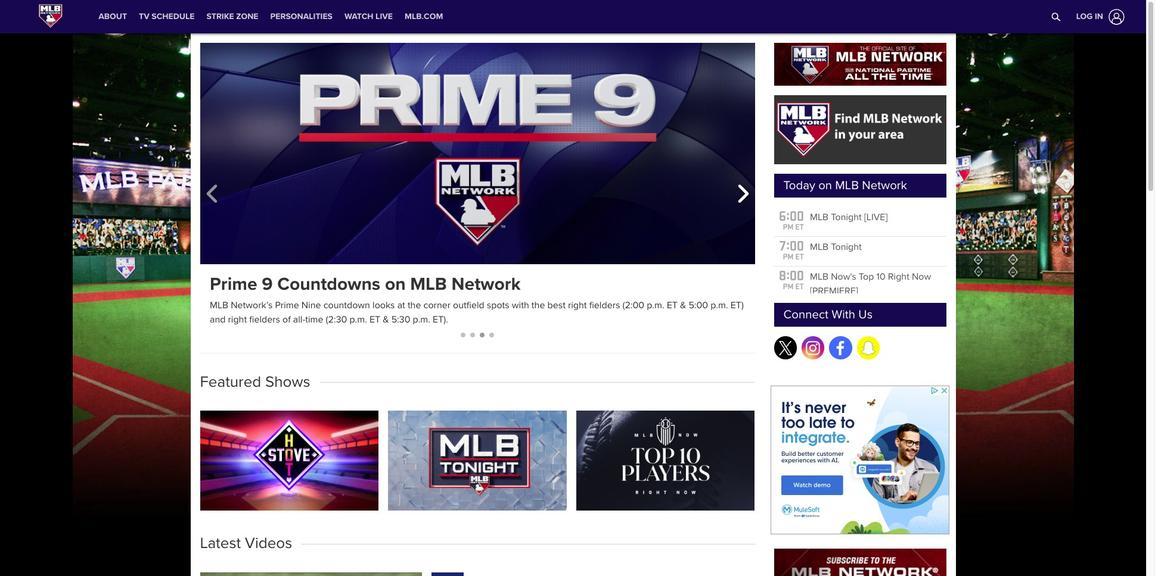Task type: vqa. For each thing, say whether or not it's contained in the screenshot.
Watch Live
yes



Task type: locate. For each thing, give the bounding box(es) containing it.
the
[[407, 300, 421, 311], [531, 300, 545, 311]]

0 vertical spatial et
[[666, 300, 677, 311]]

0 horizontal spatial the
[[407, 300, 421, 311]]

1 horizontal spatial fielders
[[589, 300, 620, 311]]

0 horizontal spatial et
[[369, 314, 380, 326]]

& down looks
[[383, 314, 389, 326]]

0 horizontal spatial on
[[385, 274, 405, 296]]

about link
[[92, 0, 133, 33]]

watch
[[344, 11, 373, 21]]

on inside prime 9 countdowns on mlb network mlb network's prime nine countdown looks at the corner outfield spots with the best right fielders (2:00 p.m. et & 5:00 p.m. et) and right fielders of all-time (2:30 p.m. et & 5:30 p.m. et).
[[385, 274, 405, 296]]

outfield
[[453, 300, 484, 311]]

&
[[680, 300, 686, 311], [383, 314, 389, 326]]

mlb.com
[[405, 11, 443, 21]]

1 vertical spatial &
[[383, 314, 389, 326]]

0 vertical spatial network
[[862, 178, 907, 193]]

zone
[[236, 11, 258, 21]]

prime
[[209, 274, 257, 296], [275, 300, 299, 311]]

2 vertical spatial mlb
[[209, 300, 228, 311]]

about
[[98, 11, 127, 21]]

log in
[[1076, 11, 1103, 21]]

countdown
[[323, 300, 370, 311]]

watch live link
[[338, 0, 399, 33]]

secondary navigation element
[[92, 0, 449, 33]]

mlb up corner
[[410, 274, 447, 296]]

today
[[783, 178, 815, 193]]

right
[[568, 300, 586, 311], [228, 314, 247, 326]]

right right best
[[568, 300, 586, 311]]

1 vertical spatial et
[[369, 314, 380, 326]]

connect
[[783, 307, 828, 322]]

1 horizontal spatial on
[[818, 178, 832, 193]]

& left 5:00
[[680, 300, 686, 311]]

0 horizontal spatial network
[[451, 274, 520, 296]]

shows
[[265, 373, 310, 392]]

1 vertical spatial fielders
[[249, 314, 280, 326]]

et left 5:00
[[666, 300, 677, 311]]

on right today
[[818, 178, 832, 193]]

featured shows
[[200, 373, 310, 392]]

live
[[376, 11, 393, 21]]

0 horizontal spatial &
[[383, 314, 389, 326]]

et
[[666, 300, 677, 311], [369, 314, 380, 326]]

fielders
[[589, 300, 620, 311], [249, 314, 280, 326]]

p.m. left the et)
[[710, 300, 728, 311]]

strike
[[206, 11, 234, 21]]

0 horizontal spatial mlb
[[209, 300, 228, 311]]

prime up of
[[275, 300, 299, 311]]

nine
[[301, 300, 321, 311]]

the right 'at'
[[407, 300, 421, 311]]

1 horizontal spatial right
[[568, 300, 586, 311]]

with
[[512, 300, 529, 311]]

(2:30
[[325, 314, 347, 326]]

et)
[[730, 300, 743, 311]]

0 vertical spatial mlb
[[835, 178, 859, 193]]

prime 9 countdowns on mlb network mlb network's prime nine countdown looks at the corner outfield spots with the best right fielders (2:00 p.m. et & 5:00 p.m. et) and right fielders of all-time (2:30 p.m. et & 5:30 p.m. et).
[[209, 274, 743, 326]]

search image
[[1051, 12, 1061, 21]]

tv schedule link
[[133, 0, 201, 33]]

watch live
[[344, 11, 393, 21]]

mlb up 'and'
[[209, 300, 228, 311]]

log in button
[[1069, 6, 1127, 27]]

0 horizontal spatial prime
[[209, 274, 257, 296]]

fielders left (2:00
[[589, 300, 620, 311]]

0 vertical spatial right
[[568, 300, 586, 311]]

the right with
[[531, 300, 545, 311]]

on
[[818, 178, 832, 193], [385, 274, 405, 296]]

fielders down 'network's'
[[249, 314, 280, 326]]

0 vertical spatial prime
[[209, 274, 257, 296]]

major league baseball image
[[19, 4, 83, 28]]

on up 'at'
[[385, 274, 405, 296]]

prime up 'network's'
[[209, 274, 257, 296]]

mlb.com link
[[399, 0, 449, 33]]

us
[[858, 307, 873, 322]]

mlb right today
[[835, 178, 859, 193]]

p.m.
[[646, 300, 664, 311], [710, 300, 728, 311], [349, 314, 367, 326], [412, 314, 430, 326]]

tv
[[139, 11, 149, 21]]

advertisement element
[[771, 386, 949, 535]]

right right 'and'
[[228, 314, 247, 326]]

1 horizontal spatial network
[[862, 178, 907, 193]]

featured
[[200, 373, 261, 392]]

strike zone
[[206, 11, 258, 21]]

0 vertical spatial fielders
[[589, 300, 620, 311]]

1 horizontal spatial mlb
[[410, 274, 447, 296]]

mlb
[[835, 178, 859, 193], [410, 274, 447, 296], [209, 300, 228, 311]]

personalities link
[[264, 0, 338, 33]]

prime 9 countdowns on mlb network link
[[209, 274, 745, 296]]

facebook image
[[833, 341, 848, 356]]

1 horizontal spatial et
[[666, 300, 677, 311]]

p.m. down countdown
[[349, 314, 367, 326]]

and
[[209, 314, 225, 326]]

countdowns
[[277, 274, 380, 296]]

1 horizontal spatial prime
[[275, 300, 299, 311]]

1 vertical spatial right
[[228, 314, 247, 326]]

0 horizontal spatial fielders
[[249, 314, 280, 326]]

1 vertical spatial prime
[[275, 300, 299, 311]]

1 horizontal spatial the
[[531, 300, 545, 311]]

1 vertical spatial on
[[385, 274, 405, 296]]

et down looks
[[369, 314, 380, 326]]

time
[[305, 314, 323, 326]]

latest
[[200, 535, 241, 554]]

network
[[862, 178, 907, 193], [451, 274, 520, 296]]

best
[[547, 300, 565, 311]]

0 vertical spatial &
[[680, 300, 686, 311]]

1 vertical spatial network
[[451, 274, 520, 296]]



Task type: describe. For each thing, give the bounding box(es) containing it.
today on mlb network
[[783, 178, 907, 193]]

tv schedule
[[139, 11, 195, 21]]

0 vertical spatial on
[[818, 178, 832, 193]]

0 horizontal spatial right
[[228, 314, 247, 326]]

corner
[[423, 300, 450, 311]]

9
[[262, 274, 272, 296]]

snapchat image
[[861, 341, 875, 356]]

latest videos
[[200, 535, 292, 554]]

with
[[832, 307, 855, 322]]

1 vertical spatial mlb
[[410, 274, 447, 296]]

1 the from the left
[[407, 300, 421, 311]]

2 horizontal spatial mlb
[[835, 178, 859, 193]]

et).
[[432, 314, 448, 326]]

strike zone link
[[201, 0, 264, 33]]

network's
[[231, 300, 272, 311]]

looks
[[372, 300, 395, 311]]

network inside prime 9 countdowns on mlb network mlb network's prime nine countdown looks at the corner outfield spots with the best right fielders (2:00 p.m. et & 5:00 p.m. et) and right fielders of all-time (2:30 p.m. et & 5:30 p.m. et).
[[451, 274, 520, 296]]

all-
[[293, 314, 305, 326]]

(2:00
[[622, 300, 644, 311]]

connect with us
[[783, 307, 873, 322]]

personalities
[[270, 11, 333, 21]]

in
[[1095, 11, 1103, 21]]

2 the from the left
[[531, 300, 545, 311]]

instagram image
[[806, 341, 820, 356]]

of
[[282, 314, 290, 326]]

5:30
[[391, 314, 410, 326]]

log
[[1076, 11, 1093, 21]]

videos
[[245, 535, 292, 554]]

x image
[[778, 341, 792, 356]]

top navigation element
[[0, 0, 1146, 33]]

p.m. right (2:00
[[646, 300, 664, 311]]

5:00
[[688, 300, 708, 311]]

at
[[397, 300, 405, 311]]

1 horizontal spatial &
[[680, 300, 686, 311]]

spots
[[487, 300, 509, 311]]

p.m. left et).
[[412, 314, 430, 326]]

schedule
[[152, 11, 195, 21]]



